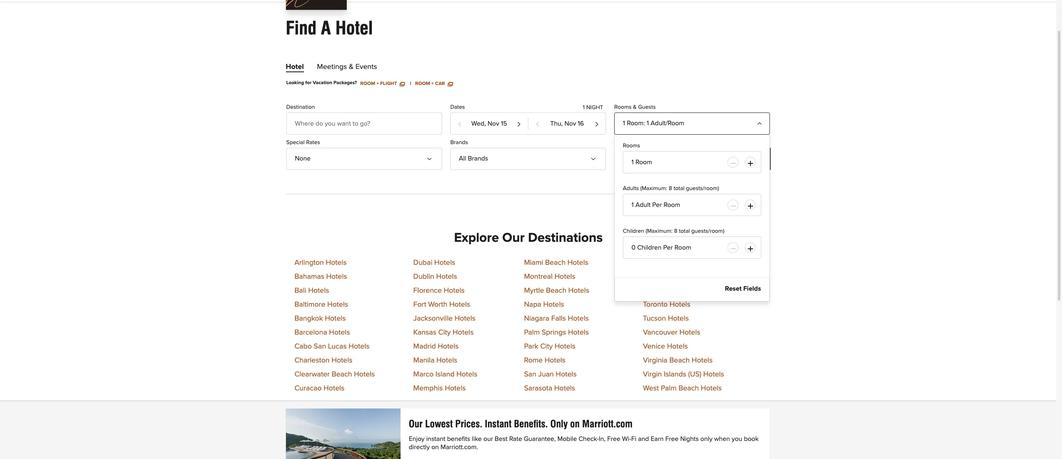 Task type: describe. For each thing, give the bounding box(es) containing it.
1 vertical spatial brands
[[468, 155, 488, 162]]

find for find a hotel
[[286, 17, 317, 39]]

total for children (maximum: 8 total guests/room)
[[679, 228, 690, 234]]

venice
[[643, 343, 665, 351]]

points
[[639, 158, 654, 163]]

2 horizontal spatial room
[[627, 120, 644, 126]]

charleston hotels
[[295, 357, 353, 365]]

rooms & guests
[[614, 104, 656, 110]]

napa
[[524, 301, 541, 309]]

niagara falls hotels link
[[524, 315, 589, 323]]

explore our destinations
[[454, 232, 603, 245]]

1 for 1 room : 1 adult /room
[[623, 120, 625, 126]]

earn
[[651, 436, 664, 443]]

you
[[732, 436, 742, 443]]

beach for clearwater
[[332, 371, 352, 379]]

venice hotels link
[[643, 343, 688, 351]]

manila hotels link
[[413, 357, 457, 365]]

bangkok hotels link
[[295, 315, 346, 323]]

0 vertical spatial on
[[570, 419, 580, 430]]

bahamas
[[295, 273, 324, 281]]

virginia beach hotels link
[[643, 357, 713, 365]]

tucson
[[643, 315, 666, 323]]

niagara falls hotels
[[524, 315, 589, 323]]

beach for myrtle
[[546, 287, 567, 295]]

fi
[[631, 436, 637, 443]]

enjoy
[[409, 436, 425, 443]]

(maximum: for adults
[[640, 186, 667, 191]]

8 for adults
[[669, 186, 672, 191]]

1 for 1 night
[[583, 105, 585, 110]]

island
[[436, 371, 455, 379]]

car
[[435, 81, 445, 86]]

rome hotels
[[524, 357, 566, 365]]

sydney hotels
[[643, 273, 690, 281]]

montreal hotels link
[[524, 273, 576, 281]]

book direct image
[[286, 409, 401, 459]]

bangkok
[[295, 315, 323, 323]]

Destination text field
[[286, 113, 442, 135]]

opens in a new browser window. image
[[400, 81, 405, 86]]

find hotels button
[[697, 148, 771, 170]]

miami beach hotels
[[524, 259, 589, 267]]

0 vertical spatial hotel
[[336, 17, 373, 39]]

:
[[644, 120, 645, 126]]

clearwater
[[295, 371, 330, 379]]

+ for car
[[431, 81, 434, 86]]

clearwater beach hotels link
[[295, 371, 375, 379]]

baltimore hotels link
[[295, 301, 348, 309]]

fort worth hotels link
[[413, 301, 470, 309]]

rooms for rooms & guests
[[614, 104, 632, 110]]

memphis hotels
[[413, 385, 466, 393]]

manila
[[413, 357, 435, 365]]

dubai hotels
[[413, 259, 455, 267]]

1 vertical spatial san
[[524, 371, 537, 379]]

beach for miami
[[545, 259, 566, 267]]

guests
[[638, 104, 656, 110]]

vacation
[[313, 81, 332, 85]]

toronto
[[643, 301, 668, 309]]

bali hotels link
[[295, 287, 329, 295]]

adults
[[623, 186, 639, 191]]

benefits
[[447, 436, 470, 443]]

looking
[[286, 81, 304, 85]]

marriott.com.
[[441, 444, 478, 451]]

jacksonville hotels
[[413, 315, 476, 323]]

palm springs hotels
[[524, 329, 589, 337]]

only
[[701, 436, 713, 443]]

cabo san lucas hotels
[[295, 343, 370, 351]]

1 vertical spatial hotel
[[286, 63, 304, 71]]

west
[[643, 385, 659, 393]]

(us)
[[688, 371, 702, 379]]

virgin
[[643, 371, 662, 379]]

trigger image for rooms & guests
[[757, 118, 763, 124]]

Check-out text field
[[529, 113, 606, 134]]

looking for vacation packages?
[[286, 81, 357, 85]]

night
[[586, 105, 603, 110]]

/
[[656, 158, 658, 163]]

dublin hotels link
[[413, 273, 457, 281]]

bahamas hotels link
[[295, 273, 347, 281]]

instant
[[426, 436, 445, 443]]

next check-in dates image
[[517, 118, 521, 131]]

find for find hotels
[[715, 155, 729, 163]]

guests/room) for adults (maximum: 8 total guests/room)
[[686, 186, 719, 191]]

next check-out dates image
[[595, 118, 599, 131]]

& for meetings
[[349, 63, 354, 71]]

total for adults (maximum: 8 total guests/room)
[[674, 186, 685, 191]]

Check-in text field
[[451, 113, 528, 134]]

tucson hotels
[[643, 315, 689, 323]]

our
[[484, 436, 493, 443]]

vancouver hotels link
[[643, 329, 701, 337]]

children (maximum: 8 total guests/room)
[[623, 228, 725, 234]]

events
[[356, 63, 377, 71]]

manila hotels
[[413, 357, 457, 365]]

trigger image for special rates
[[429, 153, 435, 160]]

park city hotels
[[524, 343, 576, 351]]

trigger image
[[593, 153, 599, 160]]

madrid hotels link
[[413, 343, 459, 351]]

dublin hotels
[[413, 273, 457, 281]]

only
[[551, 419, 568, 430]]

bali hotels
[[295, 287, 329, 295]]

& for rooms
[[633, 104, 637, 110]]

miami beach hotels link
[[524, 259, 589, 267]]

barcelona hotels
[[295, 329, 350, 337]]

dates
[[450, 104, 465, 110]]

guarantee,
[[524, 436, 556, 443]]

madrid hotels
[[413, 343, 459, 351]]

2 horizontal spatial 1
[[647, 120, 649, 126]]

city for kansas
[[438, 329, 451, 337]]

room for room + flight
[[360, 81, 375, 86]]

lowest
[[425, 419, 453, 430]]

marco island hotels
[[413, 371, 478, 379]]

curacao hotels
[[295, 385, 345, 393]]



Task type: locate. For each thing, give the bounding box(es) containing it.
1 horizontal spatial on
[[570, 419, 580, 430]]

None text field
[[623, 151, 762, 173], [623, 237, 762, 259], [623, 151, 762, 173], [623, 237, 762, 259]]

1 down rooms & guests
[[623, 120, 625, 126]]

1 right :
[[647, 120, 649, 126]]

1 horizontal spatial find
[[715, 155, 729, 163]]

1 vertical spatial our
[[409, 419, 423, 430]]

curacao
[[295, 385, 322, 393]]

0 vertical spatial (maximum:
[[640, 186, 667, 191]]

myrtle
[[524, 287, 544, 295]]

our lowest prices.  instant benefits.  only on marriott.com
[[409, 419, 633, 430]]

on right only
[[570, 419, 580, 430]]

0 horizontal spatial 1
[[583, 105, 585, 110]]

+ left flight
[[377, 81, 379, 86]]

0 horizontal spatial palm
[[524, 329, 540, 337]]

0 vertical spatial san
[[314, 343, 326, 351]]

0 horizontal spatial find
[[286, 17, 317, 39]]

free right in,
[[607, 436, 621, 443]]

1 horizontal spatial our
[[502, 232, 525, 245]]

& left guests
[[633, 104, 637, 110]]

1 vertical spatial city
[[540, 343, 553, 351]]

packages?
[[334, 81, 357, 85]]

1 room : 1 adult /room
[[623, 120, 684, 126]]

miami
[[524, 259, 543, 267]]

barcelona hotels link
[[295, 329, 350, 337]]

guests/room) for children (maximum: 8 total guests/room)
[[692, 228, 725, 234]]

1 horizontal spatial 1
[[623, 120, 625, 126]]

sarasota hotels link
[[524, 385, 575, 393]]

arlington hotels
[[295, 259, 347, 267]]

baltimore
[[295, 301, 325, 309]]

0 vertical spatial total
[[674, 186, 685, 191]]

room + flight link
[[360, 81, 405, 86]]

room down events
[[360, 81, 375, 86]]

fort worth hotels
[[413, 301, 470, 309]]

free right "earn" on the right of the page
[[666, 436, 679, 443]]

palm down islands
[[661, 385, 677, 393]]

0 horizontal spatial free
[[607, 436, 621, 443]]

on inside enjoy instant benefits like our best rate guarantee, mobile check-in, free wi-fi and earn free nights only when you book directly on marriott.com.
[[432, 444, 439, 451]]

(maximum: right the adults
[[640, 186, 667, 191]]

beach down virgin islands (us) hotels link
[[679, 385, 699, 393]]

0 vertical spatial 8
[[669, 186, 672, 191]]

instant
[[485, 419, 512, 430]]

fort
[[413, 301, 426, 309]]

0 horizontal spatial trigger image
[[429, 153, 435, 160]]

our up enjoy
[[409, 419, 423, 430]]

1 vertical spatial on
[[432, 444, 439, 451]]

rome hotels link
[[524, 357, 566, 365]]

1 horizontal spatial free
[[666, 436, 679, 443]]

city down jacksonville hotels link
[[438, 329, 451, 337]]

destinations
[[528, 232, 603, 245]]

brands right 'all'
[[468, 155, 488, 162]]

0 vertical spatial rooms
[[614, 104, 632, 110]]

free
[[607, 436, 621, 443], [666, 436, 679, 443]]

directly
[[409, 444, 430, 451]]

1 horizontal spatial &
[[633, 104, 637, 110]]

best
[[495, 436, 508, 443]]

san down barcelona hotels
[[314, 343, 326, 351]]

beach up montreal hotels
[[545, 259, 566, 267]]

fields
[[744, 286, 761, 292]]

1 vertical spatial 8
[[674, 228, 678, 234]]

+ left car
[[431, 81, 434, 86]]

/room
[[666, 120, 684, 126]]

1 vertical spatial palm
[[661, 385, 677, 393]]

room down rooms & guests
[[627, 120, 644, 126]]

1 horizontal spatial hotel
[[336, 17, 373, 39]]

0 horizontal spatial hotel
[[286, 63, 304, 71]]

reset fields
[[725, 286, 761, 292]]

niagara
[[524, 315, 549, 323]]

1 vertical spatial trigger image
[[429, 153, 435, 160]]

1 + from the left
[[377, 81, 379, 86]]

san down rome
[[524, 371, 537, 379]]

enjoy instant benefits like our best rate guarantee, mobile check-in, free wi-fi and earn free nights only when you book directly on marriott.com.
[[409, 436, 759, 451]]

1 vertical spatial rooms
[[623, 143, 640, 149]]

rooms for rooms
[[623, 143, 640, 149]]

find inside button
[[715, 155, 729, 163]]

san juan hotels link
[[524, 371, 577, 379]]

sarasota hotels
[[524, 385, 575, 393]]

explore
[[454, 232, 499, 245]]

1 left night
[[583, 105, 585, 110]]

toronto hotels link
[[643, 301, 691, 309]]

in,
[[599, 436, 606, 443]]

None text field
[[623, 194, 762, 216]]

kansas city hotels link
[[413, 329, 474, 337]]

reset fields link
[[725, 286, 761, 292]]

adult
[[651, 120, 666, 126]]

0 vertical spatial find
[[286, 17, 317, 39]]

all brands link
[[450, 148, 606, 170]]

trigger image inside the none 'link'
[[429, 153, 435, 160]]

our up miami
[[502, 232, 525, 245]]

2 free from the left
[[666, 436, 679, 443]]

san juan hotels
[[524, 371, 577, 379]]

all brands
[[459, 155, 488, 162]]

0 horizontal spatial san
[[314, 343, 326, 351]]

none
[[295, 155, 311, 162]]

meetings & events
[[317, 63, 377, 71]]

and
[[638, 436, 649, 443]]

myrtle beach hotels link
[[524, 287, 589, 295]]

0 horizontal spatial our
[[409, 419, 423, 430]]

rate
[[509, 436, 522, 443]]

hotels
[[730, 155, 753, 163], [326, 259, 347, 267], [434, 259, 455, 267], [568, 259, 589, 267], [326, 273, 347, 281], [436, 273, 457, 281], [555, 273, 576, 281], [669, 273, 690, 281], [308, 287, 329, 295], [444, 287, 465, 295], [569, 287, 589, 295], [327, 301, 348, 309], [449, 301, 470, 309], [543, 301, 564, 309], [670, 301, 691, 309], [325, 315, 346, 323], [455, 315, 476, 323], [568, 315, 589, 323], [668, 315, 689, 323], [329, 329, 350, 337], [453, 329, 474, 337], [568, 329, 589, 337], [680, 329, 701, 337], [349, 343, 370, 351], [438, 343, 459, 351], [555, 343, 576, 351], [667, 343, 688, 351], [332, 357, 353, 365], [437, 357, 457, 365], [545, 357, 566, 365], [692, 357, 713, 365], [354, 371, 375, 379], [457, 371, 478, 379], [556, 371, 577, 379], [703, 371, 724, 379], [324, 385, 345, 393], [445, 385, 466, 393], [554, 385, 575, 393], [701, 385, 722, 393]]

0 vertical spatial palm
[[524, 329, 540, 337]]

palm
[[524, 329, 540, 337], [661, 385, 677, 393]]

(maximum: for children
[[646, 228, 673, 234]]

virginia
[[643, 357, 668, 365]]

city
[[438, 329, 451, 337], [540, 343, 553, 351]]

|
[[410, 81, 411, 86]]

1 horizontal spatial room
[[415, 81, 430, 86]]

1 horizontal spatial trigger image
[[757, 118, 763, 124]]

1 horizontal spatial san
[[524, 371, 537, 379]]

trigger image
[[757, 118, 763, 124], [429, 153, 435, 160]]

check-
[[579, 436, 599, 443]]

use
[[628, 158, 638, 163]]

room + car
[[415, 81, 446, 86]]

0 horizontal spatial city
[[438, 329, 451, 337]]

jacksonville
[[413, 315, 453, 323]]

0 vertical spatial &
[[349, 63, 354, 71]]

on down instant
[[432, 444, 439, 451]]

0 horizontal spatial &
[[349, 63, 354, 71]]

total
[[674, 186, 685, 191], [679, 228, 690, 234]]

springs
[[542, 329, 566, 337]]

& left events
[[349, 63, 354, 71]]

beach for virginia
[[670, 357, 690, 365]]

hotels inside button
[[730, 155, 753, 163]]

0 vertical spatial guests/room)
[[686, 186, 719, 191]]

special rates
[[286, 140, 320, 145]]

(maximum: right children
[[646, 228, 673, 234]]

1 vertical spatial guests/room)
[[692, 228, 725, 234]]

palm springs hotels link
[[524, 329, 589, 337]]

rooms
[[614, 104, 632, 110], [623, 143, 640, 149]]

beach down montreal hotels
[[546, 287, 567, 295]]

our
[[502, 232, 525, 245], [409, 419, 423, 430]]

+ inside "link"
[[431, 81, 434, 86]]

1 horizontal spatial city
[[540, 343, 553, 351]]

kansas
[[413, 329, 437, 337]]

1 free from the left
[[607, 436, 621, 443]]

hotel up "looking"
[[286, 63, 304, 71]]

8 for children
[[674, 228, 678, 234]]

0 horizontal spatial room
[[360, 81, 375, 86]]

tucson hotels link
[[643, 315, 689, 323]]

8
[[669, 186, 672, 191], [674, 228, 678, 234]]

prices.
[[455, 419, 482, 430]]

florence hotels link
[[413, 287, 465, 295]]

benefits.
[[514, 419, 548, 430]]

destination
[[286, 104, 315, 110]]

hotel right a
[[336, 17, 373, 39]]

1 horizontal spatial palm
[[661, 385, 677, 393]]

hotel
[[336, 17, 373, 39], [286, 63, 304, 71]]

opens in a new browser window. image
[[448, 81, 453, 86]]

0 vertical spatial city
[[438, 329, 451, 337]]

0 vertical spatial our
[[502, 232, 525, 245]]

reset
[[725, 286, 742, 292]]

palm up park
[[524, 329, 540, 337]]

find a hotel
[[286, 17, 373, 39]]

mobile
[[558, 436, 577, 443]]

worth
[[428, 301, 447, 309]]

0 horizontal spatial on
[[432, 444, 439, 451]]

beach down charleston hotels link
[[332, 371, 352, 379]]

memphis hotels link
[[413, 385, 466, 393]]

1 vertical spatial find
[[715, 155, 729, 163]]

rooms up use
[[623, 143, 640, 149]]

city up rome hotels link
[[540, 343, 553, 351]]

jacksonville hotels link
[[413, 315, 476, 323]]

bangkok hotels
[[295, 315, 346, 323]]

when
[[714, 436, 730, 443]]

1 horizontal spatial 8
[[674, 228, 678, 234]]

special
[[286, 140, 305, 145]]

kansas city hotels
[[413, 329, 474, 337]]

beach up virgin islands (us) hotels
[[670, 357, 690, 365]]

1 vertical spatial &
[[633, 104, 637, 110]]

cabo
[[295, 343, 312, 351]]

park
[[524, 343, 539, 351]]

0 vertical spatial trigger image
[[757, 118, 763, 124]]

room inside "link"
[[415, 81, 430, 86]]

room for room + car
[[415, 81, 430, 86]]

+ for flight
[[377, 81, 379, 86]]

1 horizontal spatial +
[[431, 81, 434, 86]]

brands
[[450, 140, 468, 145], [468, 155, 488, 162]]

sydney
[[643, 273, 667, 281]]

virgin islands (us) hotels
[[643, 371, 724, 379]]

use points / awards
[[628, 158, 678, 163]]

0 horizontal spatial 8
[[669, 186, 672, 191]]

0 vertical spatial brands
[[450, 140, 468, 145]]

rooms left guests
[[614, 104, 632, 110]]

venice hotels
[[643, 343, 688, 351]]

brands up 'all'
[[450, 140, 468, 145]]

1 vertical spatial (maximum:
[[646, 228, 673, 234]]

2 + from the left
[[431, 81, 434, 86]]

city for park
[[540, 343, 553, 351]]

room right | at the left
[[415, 81, 430, 86]]

1 vertical spatial total
[[679, 228, 690, 234]]

0 horizontal spatial +
[[377, 81, 379, 86]]

for
[[305, 81, 312, 85]]



Task type: vqa. For each thing, say whether or not it's contained in the screenshot.


